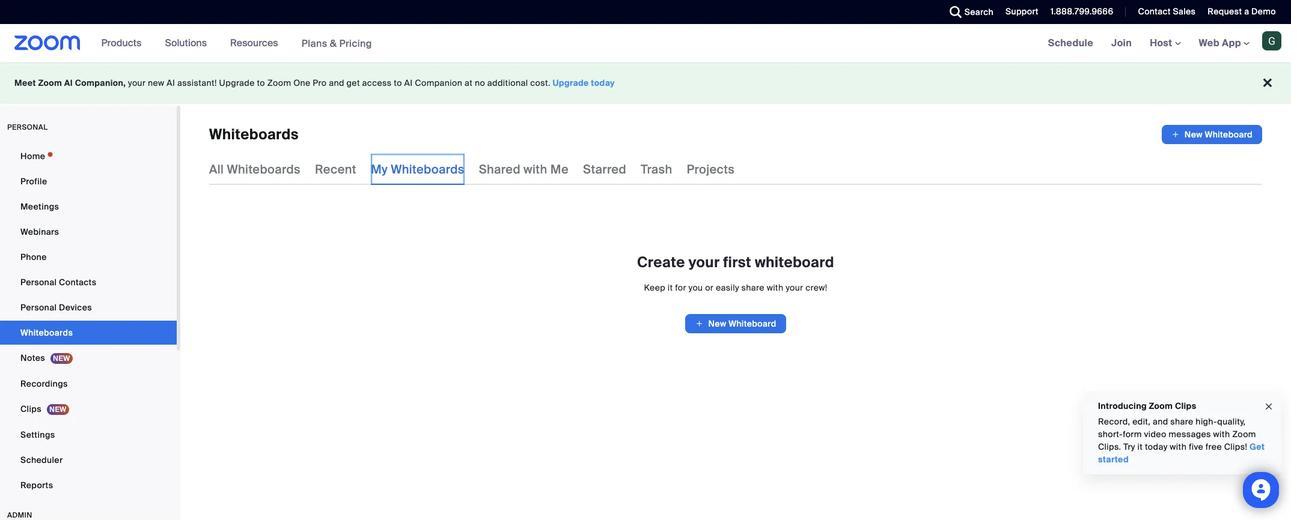 Task type: locate. For each thing, give the bounding box(es) containing it.
plans
[[302, 37, 328, 50]]

0 vertical spatial new whiteboard
[[1185, 129, 1253, 140]]

no
[[475, 78, 485, 88]]

0 horizontal spatial ai
[[64, 78, 73, 88]]

and left get
[[329, 78, 345, 88]]

2 upgrade from the left
[[553, 78, 589, 88]]

whiteboard
[[755, 253, 835, 272]]

clips link
[[0, 398, 177, 422]]

close image
[[1265, 400, 1274, 414]]

personal devices
[[20, 303, 92, 313]]

ai
[[64, 78, 73, 88], [167, 78, 175, 88], [405, 78, 413, 88]]

all whiteboards
[[209, 162, 301, 177]]

it left for
[[668, 283, 673, 294]]

profile link
[[0, 170, 177, 194]]

new inside whiteboards application
[[1185, 129, 1203, 140]]

notes
[[20, 353, 45, 364]]

0 horizontal spatial whiteboard
[[729, 319, 777, 330]]

0 horizontal spatial today
[[591, 78, 615, 88]]

1 vertical spatial today
[[1146, 442, 1168, 453]]

contacts
[[59, 277, 96, 288]]

1 vertical spatial it
[[1138, 442, 1143, 453]]

edit,
[[1133, 417, 1151, 428]]

banner containing products
[[0, 24, 1292, 63]]

0 vertical spatial it
[[668, 283, 673, 294]]

whiteboards down the personal devices
[[20, 328, 73, 339]]

personal inside 'link'
[[20, 277, 57, 288]]

you
[[689, 283, 703, 294]]

0 vertical spatial personal
[[20, 277, 57, 288]]

ai right new
[[167, 78, 175, 88]]

1.888.799.9666 button
[[1042, 0, 1117, 24], [1051, 6, 1114, 17]]

your left the crew!
[[786, 283, 804, 294]]

contact sales link
[[1130, 0, 1199, 24], [1139, 6, 1196, 17]]

video
[[1145, 429, 1167, 440]]

clips up settings
[[20, 404, 41, 415]]

tabs of all whiteboard page tab list
[[209, 154, 735, 185]]

share up 'messages'
[[1171, 417, 1194, 428]]

recordings
[[20, 379, 68, 390]]

new whiteboard
[[1185, 129, 1253, 140], [709, 319, 777, 330]]

1 vertical spatial new whiteboard button
[[686, 315, 786, 334]]

your up or in the right bottom of the page
[[689, 253, 720, 272]]

personal down phone
[[20, 277, 57, 288]]

phone link
[[0, 245, 177, 269]]

get started link
[[1099, 442, 1266, 466]]

0 horizontal spatial and
[[329, 78, 345, 88]]

2 personal from the top
[[20, 303, 57, 313]]

request a demo link
[[1199, 0, 1292, 24], [1208, 6, 1277, 17]]

and up the video
[[1154, 417, 1169, 428]]

1 vertical spatial new
[[709, 319, 727, 330]]

1 horizontal spatial share
[[1171, 417, 1194, 428]]

1 horizontal spatial new whiteboard button
[[1162, 125, 1263, 144]]

to right access
[[394, 78, 402, 88]]

zoom right 'meet'
[[38, 78, 62, 88]]

upgrade right cost.
[[553, 78, 589, 88]]

home
[[20, 151, 45, 162]]

with
[[524, 162, 548, 177], [767, 283, 784, 294], [1214, 429, 1231, 440], [1171, 442, 1187, 453]]

new whiteboard inside whiteboards application
[[1185, 129, 1253, 140]]

a
[[1245, 6, 1250, 17]]

webinars link
[[0, 220, 177, 244]]

0 horizontal spatial new
[[709, 319, 727, 330]]

profile picture image
[[1263, 31, 1282, 51]]

short-
[[1099, 429, 1124, 440]]

whiteboards link
[[0, 321, 177, 345]]

trash
[[641, 162, 673, 177]]

0 horizontal spatial clips
[[20, 404, 41, 415]]

1 horizontal spatial ai
[[167, 78, 175, 88]]

devices
[[59, 303, 92, 313]]

1 vertical spatial share
[[1171, 417, 1194, 428]]

1 horizontal spatial and
[[1154, 417, 1169, 428]]

1 horizontal spatial to
[[394, 78, 402, 88]]

1 horizontal spatial new
[[1185, 129, 1203, 140]]

1 vertical spatial personal
[[20, 303, 57, 313]]

2 horizontal spatial your
[[786, 283, 804, 294]]

to down resources dropdown button
[[257, 78, 265, 88]]

whiteboards up all whiteboards
[[209, 125, 299, 144]]

1 upgrade from the left
[[219, 78, 255, 88]]

zoom up edit,
[[1150, 401, 1174, 412]]

1 horizontal spatial add image
[[1172, 129, 1181, 141]]

personal devices link
[[0, 296, 177, 320]]

ai left companion,
[[64, 78, 73, 88]]

at
[[465, 78, 473, 88]]

settings link
[[0, 423, 177, 447]]

upgrade down product information navigation
[[219, 78, 255, 88]]

products button
[[101, 24, 147, 63]]

shared
[[479, 162, 521, 177]]

1 vertical spatial new whiteboard
[[709, 319, 777, 330]]

new
[[148, 78, 165, 88]]

with down whiteboard
[[767, 283, 784, 294]]

2 horizontal spatial ai
[[405, 78, 413, 88]]

easily
[[716, 283, 740, 294]]

personal for personal contacts
[[20, 277, 57, 288]]

with down 'messages'
[[1171, 442, 1187, 453]]

0 vertical spatial whiteboard
[[1206, 129, 1253, 140]]

1 vertical spatial your
[[689, 253, 720, 272]]

2 vertical spatial your
[[786, 283, 804, 294]]

home link
[[0, 144, 177, 168]]

today inside record, edit, and share high-quality, short-form video messages with zoom clips. try it today with five free clips!
[[1146, 442, 1168, 453]]

1 horizontal spatial clips
[[1176, 401, 1197, 412]]

0 horizontal spatial upgrade
[[219, 78, 255, 88]]

1 horizontal spatial whiteboard
[[1206, 129, 1253, 140]]

0 horizontal spatial new whiteboard
[[709, 319, 777, 330]]

to
[[257, 78, 265, 88], [394, 78, 402, 88]]

0 vertical spatial today
[[591, 78, 615, 88]]

solutions button
[[165, 24, 212, 63]]

your
[[128, 78, 146, 88], [689, 253, 720, 272], [786, 283, 804, 294]]

whiteboards application
[[209, 125, 1263, 144]]

introducing zoom clips
[[1099, 401, 1197, 412]]

personal down personal contacts
[[20, 303, 57, 313]]

clips inside personal menu menu
[[20, 404, 41, 415]]

sales
[[1174, 6, 1196, 17]]

schedule
[[1049, 37, 1094, 49]]

new whiteboard for bottom add image
[[709, 319, 777, 330]]

add image
[[1172, 129, 1181, 141], [696, 318, 704, 330]]

whiteboards right my
[[391, 162, 465, 177]]

0 horizontal spatial new whiteboard button
[[686, 315, 786, 334]]

meetings
[[20, 201, 59, 212]]

0 vertical spatial and
[[329, 78, 345, 88]]

contact sales
[[1139, 6, 1196, 17]]

0 horizontal spatial share
[[742, 283, 765, 294]]

personal contacts
[[20, 277, 96, 288]]

cost.
[[531, 78, 551, 88]]

meet zoom ai companion, footer
[[0, 63, 1292, 104]]

1 horizontal spatial upgrade
[[553, 78, 589, 88]]

with left the me
[[524, 162, 548, 177]]

1 horizontal spatial it
[[1138, 442, 1143, 453]]

1 horizontal spatial new whiteboard
[[1185, 129, 1253, 140]]

ai left 'companion'
[[405, 78, 413, 88]]

0 horizontal spatial to
[[257, 78, 265, 88]]

1 ai from the left
[[64, 78, 73, 88]]

share
[[742, 283, 765, 294], [1171, 417, 1194, 428]]

solutions
[[165, 37, 207, 49]]

personal menu menu
[[0, 144, 177, 499]]

0 horizontal spatial add image
[[696, 318, 704, 330]]

zoom left one
[[267, 78, 291, 88]]

it
[[668, 283, 673, 294], [1138, 442, 1143, 453]]

with up free
[[1214, 429, 1231, 440]]

1 vertical spatial and
[[1154, 417, 1169, 428]]

and inside meet zoom ai companion, footer
[[329, 78, 345, 88]]

whiteboard inside application
[[1206, 129, 1253, 140]]

new whiteboard button
[[1162, 125, 1263, 144], [686, 315, 786, 334]]

pro
[[313, 78, 327, 88]]

0 vertical spatial your
[[128, 78, 146, 88]]

share inside record, edit, and share high-quality, short-form video messages with zoom clips. try it today with five free clips!
[[1171, 417, 1194, 428]]

0 vertical spatial add image
[[1172, 129, 1181, 141]]

record,
[[1099, 417, 1131, 428]]

0 vertical spatial new
[[1185, 129, 1203, 140]]

1 vertical spatial whiteboard
[[729, 319, 777, 330]]

pricing
[[340, 37, 372, 50]]

it right try on the bottom
[[1138, 442, 1143, 453]]

and
[[329, 78, 345, 88], [1154, 417, 1169, 428]]

assistant!
[[177, 78, 217, 88]]

whiteboards inside personal menu menu
[[20, 328, 73, 339]]

banner
[[0, 24, 1292, 63]]

zoom up 'clips!'
[[1233, 429, 1257, 440]]

new
[[1185, 129, 1203, 140], [709, 319, 727, 330]]

1 personal from the top
[[20, 277, 57, 288]]

your left new
[[128, 78, 146, 88]]

search
[[965, 7, 994, 17]]

clips up high- at the right bottom of page
[[1176, 401, 1197, 412]]

high-
[[1196, 417, 1218, 428]]

quality,
[[1218, 417, 1246, 428]]

personal
[[20, 277, 57, 288], [20, 303, 57, 313]]

1 vertical spatial add image
[[696, 318, 704, 330]]

0 horizontal spatial your
[[128, 78, 146, 88]]

introducing
[[1099, 401, 1148, 412]]

zoom
[[38, 78, 62, 88], [267, 78, 291, 88], [1150, 401, 1174, 412], [1233, 429, 1257, 440]]

1 horizontal spatial today
[[1146, 442, 1168, 453]]

products
[[101, 37, 142, 49]]

share right easily
[[742, 283, 765, 294]]

with inside tabs of all whiteboard page tab list
[[524, 162, 548, 177]]

today
[[591, 78, 615, 88], [1146, 442, 1168, 453]]

2 ai from the left
[[167, 78, 175, 88]]



Task type: describe. For each thing, give the bounding box(es) containing it.
additional
[[488, 78, 528, 88]]

contact
[[1139, 6, 1171, 17]]

new for bottom add image
[[709, 319, 727, 330]]

new for add image in whiteboards application
[[1185, 129, 1203, 140]]

web app
[[1200, 37, 1242, 49]]

messages
[[1169, 429, 1212, 440]]

webinars
[[20, 227, 59, 238]]

host
[[1151, 37, 1176, 49]]

3 ai from the left
[[405, 78, 413, 88]]

get
[[347, 78, 360, 88]]

phone
[[20, 252, 47, 263]]

clips!
[[1225, 442, 1248, 453]]

for
[[676, 283, 687, 294]]

1 horizontal spatial your
[[689, 253, 720, 272]]

starred
[[583, 162, 627, 177]]

get started
[[1099, 442, 1266, 466]]

whiteboards right all
[[227, 162, 301, 177]]

resources
[[230, 37, 278, 49]]

new whiteboard for add image in whiteboards application
[[1185, 129, 1253, 140]]

clips.
[[1099, 442, 1122, 453]]

upgrade today link
[[553, 78, 615, 88]]

0 vertical spatial new whiteboard button
[[1162, 125, 1263, 144]]

scheduler
[[20, 455, 63, 466]]

0 vertical spatial share
[[742, 283, 765, 294]]

meet zoom ai companion, your new ai assistant! upgrade to zoom one pro and get access to ai companion at no additional cost. upgrade today
[[14, 78, 615, 88]]

zoom logo image
[[14, 35, 80, 51]]

resources button
[[230, 24, 284, 63]]

meetings link
[[0, 195, 177, 219]]

keep
[[644, 283, 666, 294]]

1 to from the left
[[257, 78, 265, 88]]

personal for personal devices
[[20, 303, 57, 313]]

join link
[[1103, 24, 1142, 63]]

first
[[724, 253, 752, 272]]

one
[[294, 78, 311, 88]]

or
[[706, 283, 714, 294]]

and inside record, edit, and share high-quality, short-form video messages with zoom clips. try it today with five free clips!
[[1154, 417, 1169, 428]]

add image inside whiteboards application
[[1172, 129, 1181, 141]]

recordings link
[[0, 372, 177, 396]]

request a demo
[[1208, 6, 1277, 17]]

web
[[1200, 37, 1220, 49]]

request
[[1208, 6, 1243, 17]]

support
[[1006, 6, 1039, 17]]

my
[[371, 162, 388, 177]]

search button
[[941, 0, 997, 24]]

companion,
[[75, 78, 126, 88]]

0 horizontal spatial it
[[668, 283, 673, 294]]

notes link
[[0, 346, 177, 371]]

try
[[1124, 442, 1136, 453]]

schedule link
[[1040, 24, 1103, 63]]

crew!
[[806, 283, 828, 294]]

meetings navigation
[[1040, 24, 1292, 63]]

form
[[1124, 429, 1143, 440]]

whiteboard for bottom add image
[[729, 319, 777, 330]]

projects
[[687, 162, 735, 177]]

create your first whiteboard
[[638, 253, 835, 272]]

your inside meet zoom ai companion, footer
[[128, 78, 146, 88]]

access
[[362, 78, 392, 88]]

reports link
[[0, 474, 177, 498]]

me
[[551, 162, 569, 177]]

scheduler link
[[0, 449, 177, 473]]

&
[[330, 37, 337, 50]]

reports
[[20, 481, 53, 491]]

recent
[[315, 162, 357, 177]]

web app button
[[1200, 37, 1250, 49]]

it inside record, edit, and share high-quality, short-form video messages with zoom clips. try it today with five free clips!
[[1138, 442, 1143, 453]]

meet
[[14, 78, 36, 88]]

get
[[1250, 442, 1266, 453]]

2 to from the left
[[394, 78, 402, 88]]

personal contacts link
[[0, 271, 177, 295]]

host button
[[1151, 37, 1182, 49]]

join
[[1112, 37, 1133, 49]]

whiteboard for add image in whiteboards application
[[1206, 129, 1253, 140]]

1.888.799.9666
[[1051, 6, 1114, 17]]

my whiteboards
[[371, 162, 465, 177]]

keep it for you or easily share with your crew!
[[644, 283, 828, 294]]

create
[[638, 253, 685, 272]]

five
[[1190, 442, 1204, 453]]

product information navigation
[[92, 24, 381, 63]]

companion
[[415, 78, 463, 88]]

settings
[[20, 430, 55, 441]]

whiteboards inside application
[[209, 125, 299, 144]]

profile
[[20, 176, 47, 187]]

plans & pricing
[[302, 37, 372, 50]]

personal
[[7, 123, 48, 132]]

today inside meet zoom ai companion, footer
[[591, 78, 615, 88]]

started
[[1099, 455, 1130, 466]]

zoom inside record, edit, and share high-quality, short-form video messages with zoom clips. try it today with five free clips!
[[1233, 429, 1257, 440]]

record, edit, and share high-quality, short-form video messages with zoom clips. try it today with five free clips!
[[1099, 417, 1257, 453]]

app
[[1223, 37, 1242, 49]]

all
[[209, 162, 224, 177]]

demo
[[1252, 6, 1277, 17]]



Task type: vqa. For each thing, say whether or not it's contained in the screenshot.
Open chat IMAGE at right
no



